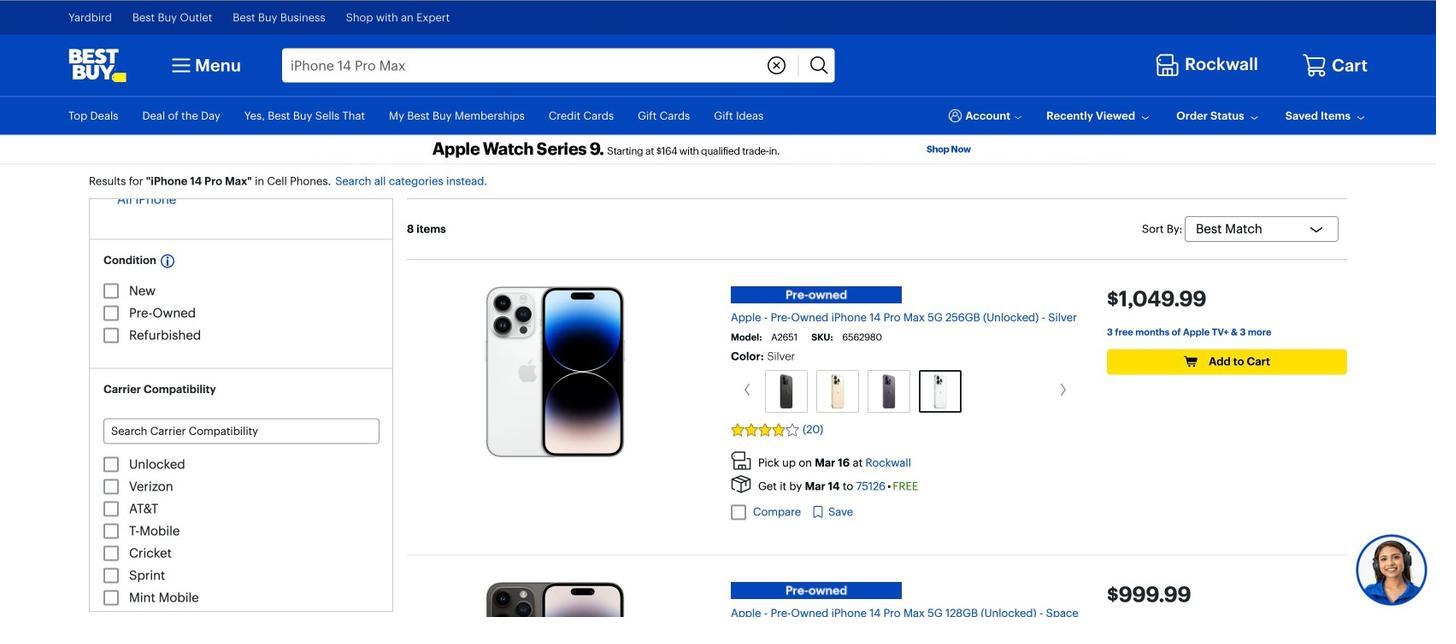 Task type: vqa. For each thing, say whether or not it's contained in the screenshot.
Open-Box: from $333.99 Add
no



Task type: locate. For each thing, give the bounding box(es) containing it.
Unlocked checkbox
[[103, 457, 119, 473]]

pre owned image
[[603, 282, 1031, 308], [603, 578, 1031, 604]]

condition info image
[[161, 254, 174, 268]]

gold image
[[829, 372, 847, 411]]

space black image
[[778, 372, 796, 411]]

New checkbox
[[103, 284, 119, 299]]

bestbuy.com image
[[68, 48, 127, 83]]

1 vertical spatial pre owned image
[[603, 578, 1031, 604]]

advertisement element
[[304, 136, 1133, 164]]

best buy help human beacon image
[[1356, 534, 1429, 607]]

Verizon checkbox
[[103, 479, 119, 495]]

2 pre owned image from the top
[[603, 578, 1031, 604]]

Pre-Owned checkbox
[[103, 306, 119, 321]]

apple - pre-owned iphone 14 pro max 5g 256gb (unlocked) - silver - front_zoom image
[[486, 287, 625, 458]]

None checkbox
[[731, 505, 747, 520]]

menu image
[[168, 52, 195, 79]]

utility element
[[68, 97, 1368, 135]]

Cricket checkbox
[[103, 546, 119, 561]]

silver image
[[932, 372, 950, 411]]

0 vertical spatial pre owned image
[[603, 282, 1031, 308]]

1 pre owned image from the top
[[603, 282, 1031, 308]]



Task type: describe. For each thing, give the bounding box(es) containing it.
Refurbished checkbox
[[103, 328, 119, 343]]

cart icon image
[[1303, 53, 1328, 78]]

Mint Mobile checkbox
[[103, 591, 119, 606]]

T-Mobile checkbox
[[103, 524, 119, 539]]

Type to search. Navigate forward to hear suggestions text field
[[282, 48, 762, 83]]

deep purple image
[[881, 372, 898, 411]]

List is populated as you type. Navigate forward to read and select from the list text field
[[103, 419, 380, 444]]

pre owned image for apple - pre-owned iphone 14 pro max 5g 128gb (unlocked) - space black - front_zoom image
[[603, 578, 1031, 604]]

pre owned image for apple - pre-owned iphone 14 pro max 5g 256gb (unlocked) - silver - front_zoom image
[[603, 282, 1031, 308]]

apple - pre-owned iphone 14 pro max 5g 128gb (unlocked) - space black - front_zoom image
[[486, 582, 625, 618]]

AT&T checkbox
[[103, 502, 119, 517]]

Sprint checkbox
[[103, 568, 119, 584]]



